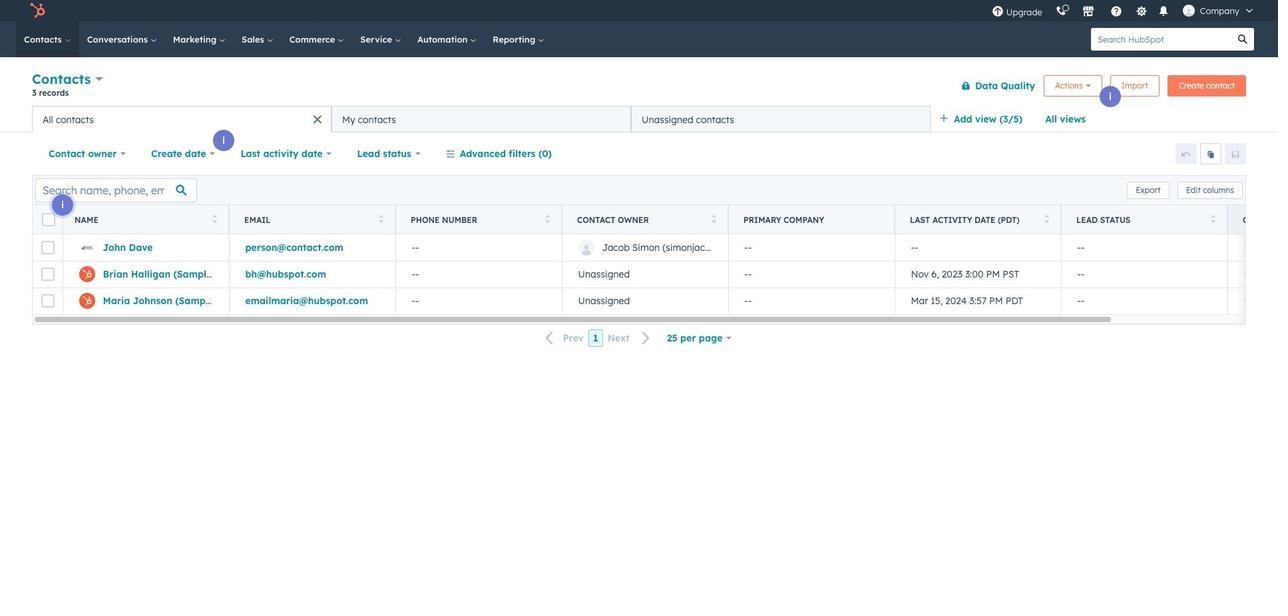 Task type: describe. For each thing, give the bounding box(es) containing it.
5 press to sort. element from the left
[[1045, 214, 1050, 225]]

jacob simon image
[[1183, 5, 1195, 17]]

Search name, phone, email addresses, or company search field
[[35, 178, 197, 202]]

2 press to sort. image from the left
[[545, 214, 550, 223]]

press to sort. image for first the press to sort. element from right
[[1211, 214, 1216, 223]]

marketplaces image
[[1083, 6, 1095, 18]]

Search HubSpot search field
[[1092, 28, 1232, 51]]

3 press to sort. element from the left
[[545, 214, 550, 225]]

pagination navigation
[[538, 330, 659, 347]]

1 press to sort. image from the left
[[379, 214, 384, 223]]

1 press to sort. element from the left
[[212, 214, 217, 225]]



Task type: locate. For each thing, give the bounding box(es) containing it.
2 horizontal spatial press to sort. image
[[712, 214, 717, 223]]

6 press to sort. element from the left
[[1211, 214, 1216, 225]]

banner
[[32, 68, 1247, 106]]

2 horizontal spatial press to sort. image
[[1211, 214, 1216, 223]]

0 horizontal spatial press to sort. image
[[379, 214, 384, 223]]

3 press to sort. image from the left
[[1211, 214, 1216, 223]]

column header
[[729, 205, 896, 234]]

1 horizontal spatial press to sort. image
[[1045, 214, 1050, 223]]

0 horizontal spatial press to sort. image
[[212, 214, 217, 223]]

press to sort. image
[[212, 214, 217, 223], [1045, 214, 1050, 223], [1211, 214, 1216, 223]]

press to sort. element
[[212, 214, 217, 225], [379, 214, 384, 225], [545, 214, 550, 225], [712, 214, 717, 225], [1045, 214, 1050, 225], [1211, 214, 1216, 225]]

press to sort. image
[[379, 214, 384, 223], [545, 214, 550, 223], [712, 214, 717, 223]]

1 press to sort. image from the left
[[212, 214, 217, 223]]

4 press to sort. element from the left
[[712, 214, 717, 225]]

menu
[[985, 0, 1263, 21]]

2 press to sort. element from the left
[[379, 214, 384, 225]]

2 press to sort. image from the left
[[1045, 214, 1050, 223]]

1 horizontal spatial press to sort. image
[[545, 214, 550, 223]]

press to sort. image for sixth the press to sort. element from the right
[[212, 214, 217, 223]]

press to sort. image for 2nd the press to sort. element from right
[[1045, 214, 1050, 223]]

3 press to sort. image from the left
[[712, 214, 717, 223]]



Task type: vqa. For each thing, say whether or not it's contained in the screenshot.
fifth Press to sort. element from right
yes



